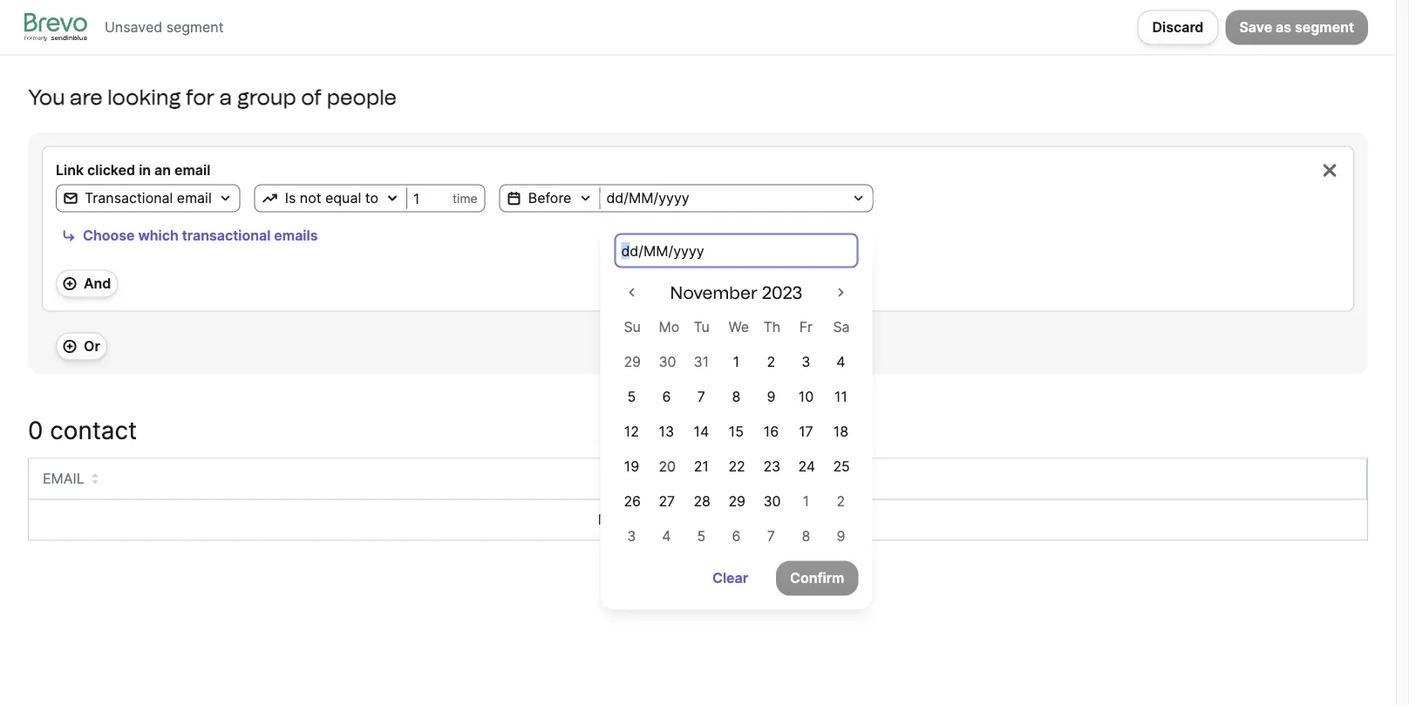 Task type: locate. For each thing, give the bounding box(es) containing it.
8 right thursday, 7 december 2023 "cell"
[[802, 528, 811, 545]]

1 vertical spatial 5
[[697, 528, 706, 545]]

thursday, 9 november 2023 cell
[[754, 380, 789, 415]]

1 horizontal spatial 6
[[732, 528, 741, 545]]

tuesday, 21 november 2023 cell
[[684, 450, 719, 485]]

29
[[624, 354, 641, 371], [729, 493, 746, 510]]

before
[[528, 190, 572, 207]]

3 inside cell
[[802, 354, 811, 371]]

0 vertical spatial 5
[[628, 389, 636, 406]]

7 for tuesday, 7 november 2023 cell
[[698, 389, 706, 406]]

email right an
[[174, 162, 211, 179]]

0 horizontal spatial 8
[[732, 389, 741, 406]]

1 horizontal spatial segment
[[1296, 19, 1355, 36]]

1 vertical spatial 30
[[764, 493, 781, 510]]

looking
[[107, 85, 181, 110]]

as
[[1276, 19, 1292, 36]]

5 up "12"
[[628, 389, 636, 406]]

1 vertical spatial 29
[[729, 493, 746, 510]]

segment inside button
[[1296, 19, 1355, 36]]

9
[[767, 389, 776, 406], [837, 528, 846, 545]]

1 horizontal spatial 29
[[729, 493, 746, 510]]

6 row from the top
[[615, 485, 859, 519]]

7 for thursday, 7 december 2023 "cell"
[[768, 528, 776, 545]]

0 vertical spatial 3
[[802, 354, 811, 371]]

0 vertical spatial 29
[[624, 354, 641, 371]]

2 down saturday, 25 november 2023 cell
[[837, 493, 846, 510]]

2 right wednesday, 1 november 2023 cell
[[767, 354, 776, 371]]

tuesday, 14 november 2023 cell
[[684, 415, 719, 450]]

saturday, 2 december 2023 cell
[[837, 493, 846, 510]]

27
[[659, 493, 675, 510]]

discard button
[[1138, 10, 1219, 45]]

saturday, 11 november 2023 cell
[[824, 380, 859, 415]]

28
[[694, 493, 711, 510]]

0 horizontal spatial 30
[[659, 354, 677, 371]]

no
[[598, 512, 617, 529]]

7
[[698, 389, 706, 406], [768, 528, 776, 545]]

5 for sunday, 5 november 2023 cell
[[628, 389, 636, 406]]

3 row from the top
[[615, 380, 859, 415]]

15
[[729, 424, 744, 441]]

tu
[[694, 319, 710, 336]]

1 horizontal spatial 8
[[802, 528, 811, 545]]

no contacts meet your criteria
[[598, 512, 798, 529]]

row containing 5
[[615, 380, 859, 415]]

29 down su on the left of page
[[624, 354, 641, 371]]

mo
[[659, 319, 680, 336]]

0 vertical spatial 1
[[733, 354, 740, 371]]

6 for monday, 6 november 2023 cell
[[662, 389, 671, 406]]

monday, 13 november 2023 cell
[[649, 415, 684, 450]]

3 down the fr
[[802, 354, 811, 371]]

9 down 'thursday, 2 november 2023' cell
[[767, 389, 776, 406]]

choose
[[83, 227, 135, 244]]

1 vertical spatial 6
[[732, 528, 741, 545]]

4 for saturday, 4 november 2023 cell
[[837, 354, 846, 371]]

1 horizontal spatial 5
[[697, 528, 706, 545]]

23
[[764, 458, 781, 475]]

6 for wednesday, 6 december 2023 cell
[[732, 528, 741, 545]]

1 left 'thursday, 2 november 2023' cell
[[733, 354, 740, 371]]

row containing 3
[[615, 519, 859, 554]]

4 down monday, 27 november 2023 cell
[[662, 528, 671, 545]]

confirm
[[790, 570, 845, 587]]

0 horizontal spatial 3
[[628, 528, 636, 545]]

1 inside cell
[[733, 354, 740, 371]]

1 for wednesday, 1 november 2023 cell
[[733, 354, 740, 371]]

november
[[670, 282, 758, 303]]

1 vertical spatial email
[[177, 190, 212, 207]]

dd/MM/yyyy text field
[[615, 233, 859, 268]]

0 horizontal spatial 7
[[698, 389, 706, 406]]

1 vertical spatial 8
[[802, 528, 811, 545]]

1 vertical spatial 9
[[837, 528, 846, 545]]

email up choose which transactional emails button
[[177, 190, 212, 207]]

10
[[799, 389, 814, 406]]

clear
[[713, 570, 749, 587]]

0 vertical spatial 9
[[767, 389, 776, 406]]

discard
[[1153, 19, 1204, 36]]

8 for friday, 8 december 2023 cell
[[802, 528, 811, 545]]

meet
[[682, 512, 716, 529]]

6 up '13'
[[662, 389, 671, 406]]

of
[[301, 85, 322, 110]]

people
[[327, 85, 397, 110]]

1 horizontal spatial 3
[[802, 354, 811, 371]]

an
[[154, 162, 171, 179]]

wednesday, 6 december 2023 cell
[[732, 528, 741, 545]]

0 horizontal spatial 4
[[662, 528, 671, 545]]

9 down 'saturday, 2 december 2023' cell
[[837, 528, 846, 545]]

fr
[[800, 319, 813, 336]]

sunday, 26 november 2023 cell
[[615, 485, 649, 519]]

tuesday, 28 november 2023 cell
[[684, 485, 719, 519]]

and button
[[56, 270, 118, 298]]

12
[[624, 424, 639, 441]]

7 inside cell
[[698, 389, 706, 406]]

8 down wednesday, 1 november 2023 cell
[[732, 389, 741, 406]]

1 vertical spatial 1
[[803, 493, 810, 510]]

0 horizontal spatial 6
[[662, 389, 671, 406]]

4 row from the top
[[615, 415, 859, 450]]

1 vertical spatial 7
[[768, 528, 776, 545]]

5
[[628, 389, 636, 406], [697, 528, 706, 545]]

0 horizontal spatial segment
[[166, 19, 224, 36]]

4
[[837, 354, 846, 371], [662, 528, 671, 545]]

8 inside cell
[[732, 389, 741, 406]]

8
[[732, 389, 741, 406], [802, 528, 811, 545]]

unsaved segment
[[105, 19, 224, 36]]

3 right no
[[628, 528, 636, 545]]

0 horizontal spatial 1
[[733, 354, 740, 371]]

4 inside cell
[[837, 354, 846, 371]]

thursday, 23 november 2023 cell
[[754, 450, 789, 485]]

13
[[659, 424, 675, 441]]

None number field
[[407, 190, 453, 207]]

email
[[174, 162, 211, 179], [177, 190, 212, 207]]

clicked
[[87, 162, 135, 179]]

19
[[624, 458, 640, 475]]

1 horizontal spatial 2
[[837, 493, 846, 510]]

18
[[834, 424, 849, 441]]

is
[[285, 190, 296, 207]]

1 horizontal spatial 30
[[764, 493, 781, 510]]

29 up your
[[729, 493, 746, 510]]

wednesday, 8 november 2023 cell
[[719, 380, 754, 415]]

7 up 14
[[698, 389, 706, 406]]

friday, 1 december 2023 cell
[[803, 493, 810, 510]]

saturday, 25 november 2023 cell
[[824, 450, 859, 485]]

9 for thursday, 9 november 2023 cell
[[767, 389, 776, 406]]

0 horizontal spatial 2
[[767, 354, 776, 371]]

6
[[662, 389, 671, 406], [732, 528, 741, 545]]

17
[[799, 424, 814, 441]]

29 for wednesday, 29 november 2023 cell
[[729, 493, 746, 510]]

clear button
[[699, 561, 763, 596]]

contact
[[50, 416, 137, 445]]

5 down tuesday, 28 november 2023 cell
[[697, 528, 706, 545]]

0 horizontal spatial 5
[[628, 389, 636, 406]]

thursday, 16 november 2023 cell
[[754, 415, 789, 450]]

0 horizontal spatial 9
[[767, 389, 776, 406]]

0 vertical spatial 2
[[767, 354, 776, 371]]

a
[[220, 85, 232, 110]]

0 vertical spatial 8
[[732, 389, 741, 406]]

1 vertical spatial 2
[[837, 493, 846, 510]]

7 row from the top
[[615, 519, 859, 554]]

0 vertical spatial 30
[[659, 354, 677, 371]]

row
[[615, 310, 859, 345], [615, 345, 859, 380], [615, 380, 859, 415], [615, 415, 859, 450], [615, 450, 859, 485], [615, 485, 859, 519], [615, 519, 859, 554]]

1 down the friday, 24 november 2023 cell
[[803, 493, 810, 510]]

9 inside cell
[[767, 389, 776, 406]]

0 vertical spatial 6
[[662, 389, 671, 406]]

30 inside cell
[[764, 493, 781, 510]]

row group containing 29
[[615, 345, 859, 554]]

time
[[453, 191, 478, 206]]

choose which transactional emails
[[83, 227, 318, 244]]

group
[[237, 85, 296, 110]]

or
[[84, 338, 100, 355]]

confirm button
[[777, 561, 859, 596]]

2 row from the top
[[615, 345, 859, 380]]

1 horizontal spatial 4
[[837, 354, 846, 371]]

thursday, 30 november 2023 cell
[[754, 485, 789, 519]]

1 row from the top
[[615, 310, 859, 345]]

row containing 26
[[615, 485, 859, 519]]

wednesday, 15 november 2023 cell
[[719, 415, 754, 450]]

29 inside cell
[[729, 493, 746, 510]]

29 for 'sunday, 29 october 2023' cell
[[624, 354, 641, 371]]

2 inside cell
[[767, 354, 776, 371]]

30 left tuesday, 31 october 2023 cell
[[659, 354, 677, 371]]

sunday, 29 october 2023 cell
[[624, 354, 641, 371]]

4 right friday, 3 november 2023 cell
[[837, 354, 846, 371]]

segment
[[1296, 19, 1355, 36], [166, 19, 224, 36]]

1 horizontal spatial 9
[[837, 528, 846, 545]]

wednesday, 22 november 2023 cell
[[719, 450, 754, 485]]

choose which transactional emails button
[[56, 223, 324, 249]]

0 vertical spatial 4
[[837, 354, 846, 371]]

5 row from the top
[[615, 450, 859, 485]]

30 for thursday, 30 november 2023 cell
[[764, 493, 781, 510]]

november 2023 grid
[[615, 282, 859, 554]]

21
[[694, 458, 709, 475]]

1 vertical spatial 4
[[662, 528, 671, 545]]

or button
[[56, 333, 107, 361]]

friday, 10 november 2023 cell
[[789, 380, 824, 415]]

sunday, 12 november 2023 cell
[[615, 415, 649, 450]]

0 horizontal spatial 29
[[624, 354, 641, 371]]

7 down thursday, 30 november 2023 cell
[[768, 528, 776, 545]]

1 vertical spatial 3
[[628, 528, 636, 545]]

segment right as
[[1296, 19, 1355, 36]]

segment right 'unsaved'
[[166, 19, 224, 36]]

30 up 'criteria'
[[764, 493, 781, 510]]

2
[[767, 354, 776, 371], [837, 493, 846, 510]]

email button
[[43, 469, 98, 490]]

0 vertical spatial 7
[[698, 389, 706, 406]]

1
[[733, 354, 740, 371], [803, 493, 810, 510]]

friday, 24 november 2023 cell
[[789, 450, 824, 485]]

3
[[802, 354, 811, 371], [628, 528, 636, 545]]

6 down wednesday, 29 november 2023 cell
[[732, 528, 741, 545]]

is not equal to
[[285, 190, 379, 207]]

1 horizontal spatial 7
[[768, 528, 776, 545]]

1 horizontal spatial 1
[[803, 493, 810, 510]]

24
[[799, 458, 816, 475]]

1 segment from the left
[[1296, 19, 1355, 36]]

monday, 6 november 2023 cell
[[649, 380, 684, 415]]

5 inside cell
[[628, 389, 636, 406]]

row group
[[615, 345, 859, 554]]

for
[[186, 85, 215, 110]]

6 inside cell
[[662, 389, 671, 406]]



Task type: vqa. For each thing, say whether or not it's contained in the screenshot.
Tu
yes



Task type: describe. For each thing, give the bounding box(es) containing it.
friday, 3 november 2023 cell
[[789, 345, 824, 380]]

31
[[694, 354, 709, 371]]

november 2023
[[670, 282, 803, 303]]

email inside button
[[177, 190, 212, 207]]

friday, 8 december 2023 cell
[[802, 528, 811, 545]]

save as segment
[[1240, 19, 1355, 36]]

2 for 'thursday, 2 november 2023' cell
[[767, 354, 776, 371]]

contacts
[[621, 512, 678, 529]]

criteria
[[753, 512, 798, 529]]

and
[[84, 275, 111, 292]]

tuesday, 7 november 2023 cell
[[684, 380, 719, 415]]

9 for saturday, 9 december 2023 cell on the right
[[837, 528, 846, 545]]

30 for monday, 30 october 2023 cell
[[659, 354, 677, 371]]

25
[[833, 458, 850, 475]]

0 vertical spatial email
[[174, 162, 211, 179]]

tuesday, 5 december 2023 cell
[[697, 528, 706, 545]]

sunday, 19 november 2023 cell
[[615, 450, 649, 485]]

unsaved
[[105, 19, 162, 36]]

2023
[[762, 282, 803, 303]]

is not equal to button
[[255, 188, 407, 209]]

0 contact
[[28, 416, 137, 445]]

0
[[28, 416, 43, 445]]

saturday, 4 november 2023 cell
[[824, 345, 859, 380]]

26
[[624, 493, 641, 510]]

transactional
[[85, 190, 173, 207]]

2 segment from the left
[[166, 19, 224, 36]]

link clicked in an email
[[56, 162, 211, 179]]

are
[[70, 85, 103, 110]]

we
[[729, 319, 749, 336]]

monday, 20 november 2023 cell
[[649, 450, 684, 485]]

th
[[764, 319, 781, 336]]

14
[[694, 424, 709, 441]]

transactional email
[[85, 190, 212, 207]]

you are looking for a group of people
[[28, 85, 397, 110]]

2 for 'saturday, 2 december 2023' cell
[[837, 493, 846, 510]]

saturday, 18 november 2023 cell
[[824, 415, 859, 450]]

email
[[43, 471, 84, 488]]

link
[[56, 162, 84, 179]]

dd/mm/yyyy
[[607, 190, 690, 207]]

su
[[624, 319, 641, 336]]

in
[[139, 162, 151, 179]]

you
[[28, 85, 65, 110]]

sunday, 3 december 2023 cell
[[628, 528, 636, 545]]

dd/mm/yyyy button
[[601, 188, 873, 209]]

sa
[[833, 319, 850, 336]]

monday, 4 december 2023 cell
[[662, 528, 671, 545]]

11
[[835, 389, 848, 406]]

monday, 30 october 2023 cell
[[659, 354, 677, 371]]

3 for sunday, 3 december 2023 "cell" at the left bottom of the page
[[628, 528, 636, 545]]

5 for tuesday, 5 december 2023 cell at bottom
[[697, 528, 706, 545]]

your
[[720, 512, 749, 529]]

3 for friday, 3 november 2023 cell
[[802, 354, 811, 371]]

sunday, 5 november 2023 cell
[[615, 380, 649, 415]]

equal
[[325, 190, 361, 207]]

16
[[764, 424, 779, 441]]

4 for monday, 4 december 2023 cell
[[662, 528, 671, 545]]

8 for wednesday, 8 november 2023 cell
[[732, 389, 741, 406]]

wednesday, 29 november 2023 cell
[[719, 485, 754, 519]]

to
[[365, 190, 379, 207]]

transactional email button
[[57, 188, 240, 209]]

22
[[729, 458, 746, 475]]

row containing 29
[[615, 345, 859, 380]]

thursday, 2 november 2023 cell
[[754, 345, 789, 380]]

before button
[[501, 188, 600, 209]]

monday, 27 november 2023 cell
[[649, 485, 684, 519]]

which
[[138, 227, 179, 244]]

20
[[659, 458, 676, 475]]

save as segment button
[[1226, 10, 1369, 45]]

row containing 19
[[615, 450, 859, 485]]

save
[[1240, 19, 1273, 36]]

transactional
[[182, 227, 271, 244]]

wednesday, 1 november 2023 cell
[[719, 345, 754, 380]]

row containing 12
[[615, 415, 859, 450]]

friday, 17 november 2023 cell
[[789, 415, 824, 450]]

1 for friday, 1 december 2023 cell
[[803, 493, 810, 510]]

not
[[300, 190, 321, 207]]

tuesday, 31 october 2023 cell
[[694, 354, 709, 371]]

thursday, 7 december 2023 cell
[[768, 528, 776, 545]]

emails
[[274, 227, 318, 244]]

saturday, 9 december 2023 cell
[[837, 528, 846, 545]]

row containing su
[[615, 310, 859, 345]]



